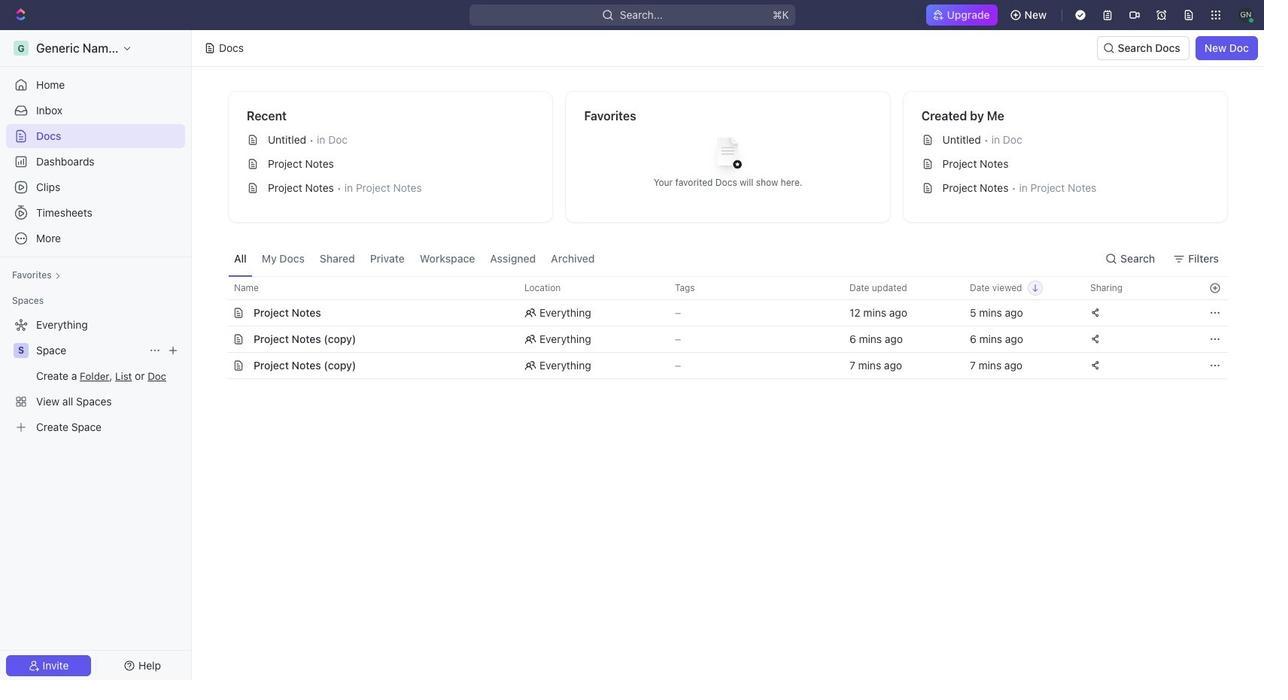 Task type: locate. For each thing, give the bounding box(es) containing it.
table
[[211, 276, 1228, 379]]

generic name's workspace, , element
[[14, 41, 29, 56]]

1 row from the top
[[211, 276, 1228, 300]]

tree
[[6, 313, 185, 439]]

row
[[211, 276, 1228, 300], [211, 299, 1228, 327], [211, 326, 1228, 353], [211, 352, 1228, 379]]

tab list
[[228, 241, 601, 276]]



Task type: describe. For each thing, give the bounding box(es) containing it.
3 row from the top
[[211, 326, 1228, 353]]

space, , element
[[14, 343, 29, 358]]

2 row from the top
[[211, 299, 1228, 327]]

tree inside sidebar navigation
[[6, 313, 185, 439]]

no favorited docs image
[[698, 125, 758, 185]]

4 row from the top
[[211, 352, 1228, 379]]

sidebar navigation
[[0, 30, 195, 680]]



Task type: vqa. For each thing, say whether or not it's contained in the screenshot.
first row from the top
yes



